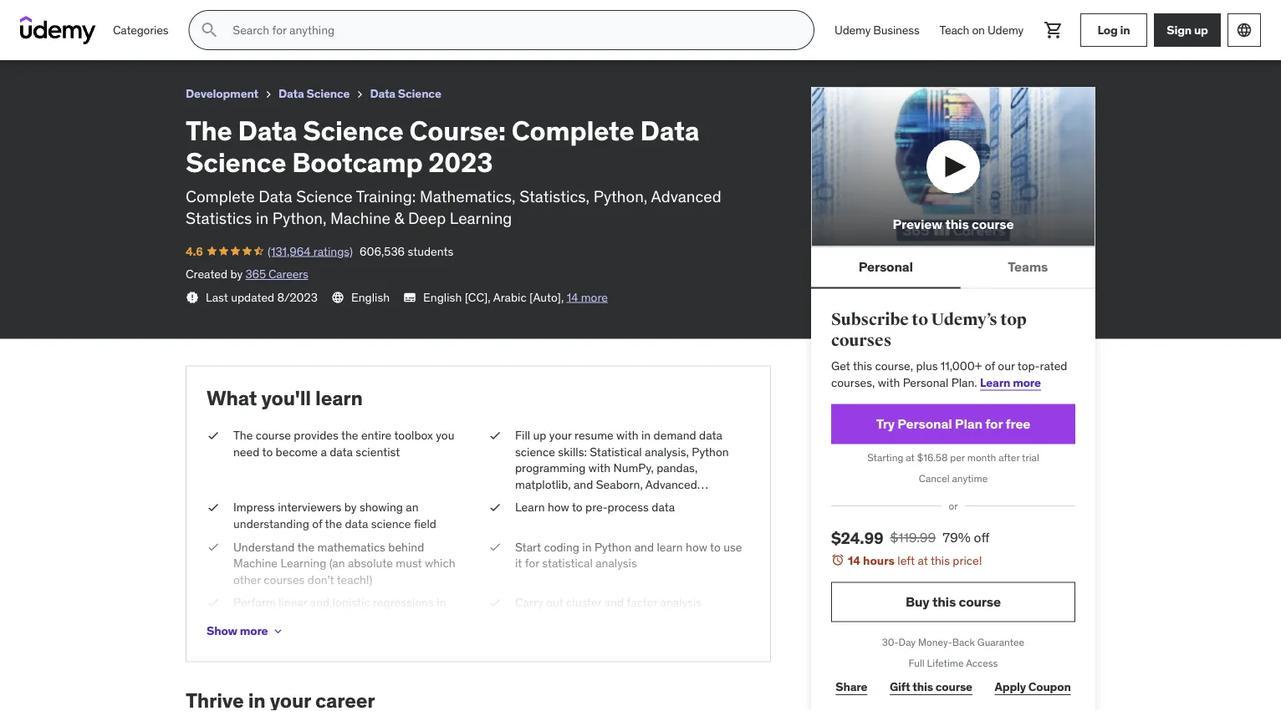 Task type: describe. For each thing, give the bounding box(es) containing it.
need
[[233, 445, 260, 460]]

0 horizontal spatial (131,964 ratings)
[[50, 29, 135, 44]]

it
[[515, 556, 522, 571]]

with inside get this course, plus 11,000+ of our top-rated courses, with personal plan.
[[878, 375, 900, 390]]

the for the data science course: complete data science bootcamp 2023 complete data science training: mathematics, statistics, python, advanced statistics in python, machine & deep learning
[[186, 114, 232, 147]]

[cc], arabic
[[465, 290, 527, 305]]

course inside the course provides the entire toolbox you need to become a data scientist
[[256, 428, 291, 443]]

teach
[[940, 22, 970, 37]]

and inside start coding in python and learn how to use it for statistical analysis
[[635, 540, 654, 555]]

understand the mathematics behind machine learning (an absolute must which other courses don't teach!)
[[233, 540, 456, 588]]

xsmall image for last updated 8/2023
[[186, 291, 199, 304]]

in inside the data science course: complete data science bootcamp 2023 complete data science training: mathematics, statistics, python, advanced statistics in python, machine & deep learning
[[256, 208, 269, 229]]

2023 for the data science course: complete data science bootcamp 2023 complete data science training: mathematics, statistics, python, advanced statistics in python, machine & deep learning
[[429, 146, 493, 179]]

gift this course
[[890, 680, 973, 695]]

learn more link
[[980, 375, 1041, 390]]

this for buy
[[933, 594, 956, 611]]

mathematics,
[[420, 186, 516, 206]]

a
[[321, 445, 327, 460]]

regressions
[[373, 596, 434, 611]]

$24.99
[[831, 528, 884, 548]]

buy this course
[[906, 594, 1001, 611]]

365
[[246, 267, 266, 282]]

carry out cluster and factor analysis
[[515, 596, 702, 611]]

share button
[[831, 671, 872, 705]]

the data science course: complete data science bootcamp 2023 complete data science training: mathematics, statistics, python, advanced statistics in python, machine & deep learning
[[186, 114, 722, 229]]

start
[[515, 540, 541, 555]]

carry
[[515, 596, 543, 611]]

updated
[[231, 290, 275, 305]]

xsmall image inside show more 'button'
[[271, 625, 285, 639]]

other
[[233, 573, 261, 588]]

behind
[[388, 540, 424, 555]]

tensorflow
[[616, 527, 675, 542]]

udemy's
[[931, 309, 998, 330]]

,
[[561, 290, 564, 305]]

course: for the data science course: complete data science bootcamp 2023 complete data science training: mathematics, statistics, python, advanced statistics in python, machine & deep learning
[[409, 114, 506, 147]]

left
[[898, 553, 915, 568]]

0 vertical spatial for
[[986, 416, 1003, 433]]

perform linear and logistic regressions in python
[[233, 596, 446, 627]]

1 horizontal spatial 4.6
[[186, 244, 203, 259]]

0 horizontal spatial 606,536 students
[[142, 29, 236, 44]]

statistical
[[590, 445, 642, 460]]

numpy,
[[614, 461, 654, 476]]

statistics
[[186, 208, 252, 229]]

english [cc], arabic [auto] , 14 more
[[423, 290, 608, 305]]

and up tensorflow
[[659, 510, 678, 525]]

udemy image
[[20, 16, 96, 44]]

1 horizontal spatial at
[[918, 553, 928, 568]]

$119.99
[[890, 530, 936, 547]]

per
[[950, 452, 965, 465]]

get
[[831, 359, 851, 374]]

show more
[[207, 624, 268, 639]]

this for preview
[[946, 216, 969, 233]]

start coding in python and learn how to use it for statistical analysis
[[515, 540, 742, 571]]

teach on udemy
[[940, 22, 1024, 37]]

2023 for the data science course: complete data science bootcamp 2023
[[399, 7, 432, 24]]

to inside subscribe to udemy's top courses
[[912, 309, 928, 330]]

udemy business link
[[825, 10, 930, 50]]

1 horizontal spatial (131,964
[[268, 244, 311, 259]]

1 vertical spatial ratings)
[[314, 244, 353, 259]]

by inside impress interviewers by showing an understanding of the data science field
[[344, 500, 357, 515]]

preview this course
[[893, 216, 1014, 233]]

choose a language image
[[1236, 22, 1253, 38]]

with down stats
[[591, 527, 613, 542]]

cancel
[[919, 473, 950, 486]]

to left pre-
[[572, 500, 583, 515]]

business
[[874, 22, 920, 37]]

understand
[[233, 540, 295, 555]]

0 vertical spatial python,
[[594, 186, 648, 206]]

course for preview this course
[[972, 216, 1014, 233]]

the inside impress interviewers by showing an understanding of the data science field
[[325, 517, 342, 532]]

tab list containing personal
[[811, 247, 1096, 289]]

0 vertical spatial by
[[230, 267, 243, 282]]

1 udemy from the left
[[835, 22, 871, 37]]

starting at $16.58 per month after trial cancel anytime
[[868, 452, 1040, 486]]

0 vertical spatial (131,964
[[50, 29, 93, 44]]

science inside impress interviewers by showing an understanding of the data science field
[[371, 517, 411, 532]]

1 data science from the left
[[279, 86, 350, 101]]

1 horizontal spatial more
[[581, 290, 608, 305]]

of inside impress interviewers by showing an understanding of the data science field
[[312, 517, 322, 532]]

30-day money-back guarantee full lifetime access
[[882, 637, 1025, 670]]

deep inside the fill up your resume with in demand data science skills: statistical analysis, python programming with numpy, pandas, matplotlib, and seaborn, advanced statistical analysis, tableau, machine learning with stats models and scikit-learn, deep learning with tensorflow
[[515, 527, 543, 542]]

$24.99 $119.99 79% off
[[831, 528, 990, 548]]

demand
[[654, 428, 697, 443]]

categories button
[[103, 10, 178, 50]]

of inside get this course, plus 11,000+ of our top-rated courses, with personal plan.
[[985, 359, 995, 374]]

cluster
[[566, 596, 602, 611]]

impress
[[233, 500, 275, 515]]

personal inside button
[[859, 258, 913, 275]]

0 horizontal spatial learn
[[315, 386, 363, 411]]

the inside understand the mathematics behind machine learning (an absolute must which other courses don't teach!)
[[297, 540, 315, 555]]

&
[[394, 208, 404, 229]]

learn for learn how to pre-process data
[[515, 500, 545, 515]]

entire
[[361, 428, 392, 443]]

coding
[[544, 540, 580, 555]]

in inside the fill up your resume with in demand data science skills: statistical analysis, python programming with numpy, pandas, matplotlib, and seaborn, advanced statistical analysis, tableau, machine learning with stats models and scikit-learn, deep learning with tensorflow
[[642, 428, 651, 443]]

bootcamp for the data science course: complete data science bootcamp 2023 complete data science training: mathematics, statistics, python, advanced statistics in python, machine & deep learning
[[292, 146, 423, 179]]

this left the price!
[[931, 553, 950, 568]]

python inside perform linear and logistic regressions in python
[[233, 612, 270, 627]]

11,000+
[[941, 359, 982, 374]]

created
[[186, 267, 228, 282]]

starting
[[868, 452, 904, 465]]

2 data science link from the left
[[370, 84, 441, 104]]

models
[[618, 510, 656, 525]]

Search for anything text field
[[229, 16, 794, 44]]

with down statistical
[[589, 461, 611, 476]]

0 vertical spatial 606,536
[[142, 29, 187, 44]]

money-
[[918, 637, 953, 650]]

xsmall image for of
[[207, 500, 220, 516]]

and inside perform linear and logistic regressions in python
[[310, 596, 330, 611]]

1 vertical spatial 606,536 students
[[360, 244, 454, 259]]

development
[[186, 86, 259, 101]]

out
[[546, 596, 564, 611]]

must
[[396, 556, 422, 571]]

2 udemy from the left
[[988, 22, 1024, 37]]

development link
[[186, 84, 259, 104]]

plus
[[916, 359, 938, 374]]

statistical inside the fill up your resume with in demand data science skills: statistical analysis, python programming with numpy, pandas, matplotlib, and seaborn, advanced statistical analysis, tableau, machine learning with stats models and scikit-learn, deep learning with tensorflow
[[515, 494, 566, 509]]

0 vertical spatial how
[[548, 500, 569, 515]]

2 vertical spatial personal
[[898, 416, 952, 433]]

linear
[[279, 596, 307, 611]]

and left factor
[[605, 596, 624, 611]]

1 horizontal spatial students
[[408, 244, 454, 259]]

understanding
[[233, 517, 309, 532]]

scientist
[[356, 445, 400, 460]]

showing
[[360, 500, 403, 515]]

impress interviewers by showing an understanding of the data science field
[[233, 500, 437, 532]]

preview
[[893, 216, 943, 233]]

lifetime
[[927, 657, 964, 670]]

data inside the fill up your resume with in demand data science skills: statistical analysis, python programming with numpy, pandas, matplotlib, and seaborn, advanced statistical analysis, tableau, machine learning with stats models and scikit-learn, deep learning with tensorflow
[[699, 428, 723, 443]]

learn for learn more
[[980, 375, 1011, 390]]

1 horizontal spatial 606,536
[[360, 244, 405, 259]]

learn how to pre-process data
[[515, 500, 675, 515]]

sign up link
[[1154, 13, 1221, 47]]

0 horizontal spatial python,
[[272, 208, 327, 229]]

learning inside understand the mathematics behind machine learning (an absolute must which other courses don't teach!)
[[281, 556, 326, 571]]

programming
[[515, 461, 586, 476]]

0 vertical spatial analysis,
[[645, 445, 689, 460]]

shopping cart with 0 items image
[[1044, 20, 1064, 40]]

0 horizontal spatial analysis,
[[569, 494, 613, 509]]

data inside the course provides the entire toolbox you need to become a data scientist
[[330, 445, 353, 460]]

in inside perform linear and logistic regressions in python
[[437, 596, 446, 611]]

more for learn more
[[1013, 375, 1041, 390]]

apply coupon button
[[991, 671, 1076, 705]]

you
[[436, 428, 455, 443]]

$16.58
[[917, 452, 948, 465]]

learn,
[[714, 510, 743, 525]]

process
[[608, 500, 649, 515]]

0 horizontal spatial ratings)
[[96, 29, 135, 44]]

interviewers
[[278, 500, 342, 515]]



Task type: locate. For each thing, give the bounding box(es) containing it.
top-
[[1018, 359, 1040, 374]]

1 vertical spatial complete
[[512, 114, 635, 147]]

1 horizontal spatial data science
[[370, 86, 441, 101]]

0 vertical spatial personal
[[859, 258, 913, 275]]

and down models
[[635, 540, 654, 555]]

how inside start coding in python and learn how to use it for statistical analysis
[[686, 540, 708, 555]]

xsmall image for python
[[207, 595, 220, 612]]

python down perform
[[233, 612, 270, 627]]

0 horizontal spatial english
[[351, 290, 390, 305]]

use
[[724, 540, 742, 555]]

learn inside start coding in python and learn how to use it for statistical analysis
[[657, 540, 683, 555]]

1 horizontal spatial 14
[[848, 553, 861, 568]]

the down interviewers
[[325, 517, 342, 532]]

deep inside the data science course: complete data science bootcamp 2023 complete data science training: mathematics, statistics, python, advanced statistics in python, machine & deep learning
[[408, 208, 446, 229]]

more for show more
[[240, 624, 268, 639]]

plan
[[955, 416, 983, 433]]

analysis up carry out cluster and factor analysis
[[596, 556, 637, 571]]

1 vertical spatial more
[[1013, 375, 1041, 390]]

0 horizontal spatial (131,964
[[50, 29, 93, 44]]

0 horizontal spatial 4.6
[[13, 29, 31, 44]]

2 vertical spatial learning
[[281, 556, 326, 571]]

udemy right 'on'
[[988, 22, 1024, 37]]

1 horizontal spatial courses
[[831, 331, 892, 351]]

bootcamp
[[330, 7, 396, 24], [292, 146, 423, 179]]

the left 'entire'
[[341, 428, 358, 443]]

0 horizontal spatial 14
[[567, 290, 578, 305]]

learn
[[980, 375, 1011, 390], [515, 500, 545, 515]]

learning down the mathematics,
[[450, 208, 512, 229]]

xsmall image
[[262, 88, 275, 101], [186, 291, 199, 304], [489, 428, 502, 444], [489, 500, 502, 516], [207, 539, 220, 556], [489, 539, 502, 556], [271, 625, 285, 639]]

to inside the course provides the entire toolbox you need to become a data scientist
[[262, 445, 273, 460]]

up right fill
[[533, 428, 547, 443]]

2 data science from the left
[[370, 86, 441, 101]]

0 vertical spatial complete
[[178, 7, 241, 24]]

606,536 students down the data science course: complete data science bootcamp 2023
[[142, 29, 236, 44]]

science down showing
[[371, 517, 411, 532]]

to left the use
[[710, 540, 721, 555]]

bootcamp for the data science course: complete data science bootcamp 2023
[[330, 7, 396, 24]]

1 vertical spatial 606,536
[[360, 244, 405, 259]]

0 horizontal spatial 606,536
[[142, 29, 187, 44]]

1 vertical spatial at
[[918, 553, 928, 568]]

categories
[[113, 22, 168, 37]]

courses inside subscribe to udemy's top courses
[[831, 331, 892, 351]]

top
[[1001, 309, 1027, 330]]

students down the data science course: complete data science bootcamp 2023
[[190, 29, 236, 44]]

analysis,
[[645, 445, 689, 460], [569, 494, 613, 509]]

1 vertical spatial advanced
[[646, 477, 697, 492]]

our
[[998, 359, 1015, 374]]

1 english from the left
[[351, 290, 390, 305]]

more down top-
[[1013, 375, 1041, 390]]

python, right statistics,
[[594, 186, 648, 206]]

machine inside understand the mathematics behind machine learning (an absolute must which other courses don't teach!)
[[233, 556, 278, 571]]

analysis inside start coding in python and learn how to use it for statistical analysis
[[596, 556, 637, 571]]

machine
[[330, 208, 391, 229], [662, 494, 706, 509], [233, 556, 278, 571]]

deep up it
[[515, 527, 543, 542]]

at inside starting at $16.58 per month after trial cancel anytime
[[906, 452, 915, 465]]

with up learning on the bottom
[[564, 510, 586, 525]]

(131,964 up careers
[[268, 244, 311, 259]]

course up become
[[256, 428, 291, 443]]

courses inside understand the mathematics behind machine learning (an absolute must which other courses don't teach!)
[[264, 573, 305, 588]]

science
[[73, 7, 124, 24], [277, 7, 327, 24], [307, 86, 350, 101], [398, 86, 441, 101], [303, 114, 404, 147], [186, 146, 286, 179], [296, 186, 353, 206]]

courses down subscribe
[[831, 331, 892, 351]]

0 horizontal spatial science
[[371, 517, 411, 532]]

more inside 'button'
[[240, 624, 268, 639]]

1 vertical spatial bootcamp
[[292, 146, 423, 179]]

1 horizontal spatial udemy
[[988, 22, 1024, 37]]

course: left submit search icon
[[127, 7, 176, 24]]

(131,964 ratings)
[[50, 29, 135, 44], [268, 244, 353, 259]]

learning up start
[[515, 510, 561, 525]]

how up learning on the bottom
[[548, 500, 569, 515]]

xsmall image for learn how to pre-process data
[[489, 500, 502, 516]]

students up 'closed captions' icon
[[408, 244, 454, 259]]

apply coupon
[[995, 680, 1071, 695]]

0 vertical spatial statistical
[[515, 494, 566, 509]]

0 vertical spatial of
[[985, 359, 995, 374]]

data
[[699, 428, 723, 443], [330, 445, 353, 460], [652, 500, 675, 515], [345, 517, 368, 532]]

python,
[[594, 186, 648, 206], [272, 208, 327, 229]]

learning
[[546, 527, 588, 542]]

gift
[[890, 680, 910, 695]]

79%
[[943, 530, 971, 547]]

2 vertical spatial machine
[[233, 556, 278, 571]]

python inside the fill up your resume with in demand data science skills: statistical analysis, python programming with numpy, pandas, matplotlib, and seaborn, advanced statistical analysis, tableau, machine learning with stats models and scikit-learn, deep learning with tensorflow
[[692, 445, 729, 460]]

closed captions image
[[403, 291, 417, 304]]

careers
[[268, 267, 308, 282]]

1 data science link from the left
[[279, 84, 350, 104]]

0 horizontal spatial analysis
[[596, 556, 637, 571]]

complete up statistics in the left of the page
[[186, 186, 255, 206]]

this right preview
[[946, 216, 969, 233]]

606,536 down &
[[360, 244, 405, 259]]

1 horizontal spatial learn
[[980, 375, 1011, 390]]

the inside the course provides the entire toolbox you need to become a data scientist
[[341, 428, 358, 443]]

learn down our
[[980, 375, 1011, 390]]

buy this course button
[[831, 583, 1076, 623]]

606,536
[[142, 29, 187, 44], [360, 244, 405, 259]]

0 horizontal spatial at
[[906, 452, 915, 465]]

0 horizontal spatial data science
[[279, 86, 350, 101]]

udemy left business
[[835, 22, 871, 37]]

and up learn how to pre-process data
[[574, 477, 593, 492]]

fill
[[515, 428, 530, 443]]

2 horizontal spatial machine
[[662, 494, 706, 509]]

more down perform
[[240, 624, 268, 639]]

0 vertical spatial analysis
[[596, 556, 637, 571]]

more right ,
[[581, 290, 608, 305]]

0 vertical spatial (131,964 ratings)
[[50, 29, 135, 44]]

606,536 left submit search icon
[[142, 29, 187, 44]]

the for the course provides the entire toolbox you need to become a data scientist
[[233, 428, 253, 443]]

you'll
[[261, 386, 311, 411]]

in right coding
[[582, 540, 592, 555]]

analysis, down demand
[[645, 445, 689, 460]]

1 vertical spatial python
[[595, 540, 632, 555]]

1 vertical spatial python,
[[272, 208, 327, 229]]

course down the price!
[[959, 594, 1001, 611]]

log in
[[1098, 22, 1131, 37]]

up inside the fill up your resume with in demand data science skills: statistical analysis, python programming with numpy, pandas, matplotlib, and seaborn, advanced statistical analysis, tableau, machine learning with stats models and scikit-learn, deep learning with tensorflow
[[533, 428, 547, 443]]

1 vertical spatial for
[[525, 556, 539, 571]]

for inside start coding in python and learn how to use it for statistical analysis
[[525, 556, 539, 571]]

data up tensorflow
[[652, 500, 675, 515]]

access
[[966, 657, 998, 670]]

1 horizontal spatial for
[[986, 416, 1003, 433]]

python up pandas, on the bottom of the page
[[692, 445, 729, 460]]

xsmall image for understand the mathematics behind machine learning (an absolute must which other courses don't teach!)
[[207, 539, 220, 556]]

machine inside the fill up your resume with in demand data science skills: statistical analysis, python programming with numpy, pandas, matplotlib, and seaborn, advanced statistical analysis, tableau, machine learning with stats models and scikit-learn, deep learning with tensorflow
[[662, 494, 706, 509]]

in right statistics in the left of the page
[[256, 208, 269, 229]]

course down lifetime
[[936, 680, 973, 695]]

learning inside the fill up your resume with in demand data science skills: statistical analysis, python programming with numpy, pandas, matplotlib, and seaborn, advanced statistical analysis, tableau, machine learning with stats models and scikit-learn, deep learning with tensorflow
[[515, 510, 561, 525]]

data right demand
[[699, 428, 723, 443]]

0 vertical spatial course:
[[127, 7, 176, 24]]

0 horizontal spatial the
[[13, 7, 37, 24]]

gift this course link
[[886, 671, 977, 705]]

4.6
[[13, 29, 31, 44], [186, 244, 203, 259]]

this for get
[[853, 359, 873, 374]]

learn up provides
[[315, 386, 363, 411]]

the for the data science course: complete data science bootcamp 2023
[[13, 7, 37, 24]]

2 horizontal spatial more
[[1013, 375, 1041, 390]]

show more button
[[207, 615, 285, 649]]

0 vertical spatial more
[[581, 290, 608, 305]]

to inside start coding in python and learn how to use it for statistical analysis
[[710, 540, 721, 555]]

1 horizontal spatial analysis
[[660, 596, 702, 611]]

udemy
[[835, 22, 871, 37], [988, 22, 1024, 37]]

data up the mathematics
[[345, 517, 368, 532]]

preview this course button
[[811, 87, 1096, 247]]

14 more button
[[567, 289, 608, 306]]

1 horizontal spatial learn
[[657, 540, 683, 555]]

of
[[985, 359, 995, 374], [312, 517, 322, 532]]

for right it
[[525, 556, 539, 571]]

2 vertical spatial the
[[233, 428, 253, 443]]

0 vertical spatial at
[[906, 452, 915, 465]]

0 vertical spatial 606,536 students
[[142, 29, 236, 44]]

this right buy
[[933, 594, 956, 611]]

coupon
[[1029, 680, 1071, 695]]

0 vertical spatial the
[[13, 7, 37, 24]]

plan.
[[952, 375, 978, 390]]

students
[[190, 29, 236, 44], [408, 244, 454, 259]]

365 careers link
[[246, 267, 308, 282]]

english for english [cc], arabic [auto] , 14 more
[[423, 290, 462, 305]]

in right regressions
[[437, 596, 446, 611]]

buy
[[906, 594, 930, 611]]

2 vertical spatial complete
[[186, 186, 255, 206]]

trial
[[1022, 452, 1040, 465]]

by left showing
[[344, 500, 357, 515]]

0 horizontal spatial for
[[525, 556, 539, 571]]

month
[[968, 452, 997, 465]]

1 horizontal spatial data science link
[[370, 84, 441, 104]]

1 vertical spatial personal
[[903, 375, 949, 390]]

2 vertical spatial the
[[297, 540, 315, 555]]

0 vertical spatial 4.6
[[13, 29, 31, 44]]

toolbox
[[394, 428, 433, 443]]

1 vertical spatial statistical
[[542, 556, 593, 571]]

python down stats
[[595, 540, 632, 555]]

xsmall image
[[353, 88, 367, 101], [207, 428, 220, 444], [207, 500, 220, 516], [207, 595, 220, 612], [489, 595, 502, 612]]

this right the gift
[[913, 680, 933, 695]]

0 vertical spatial python
[[692, 445, 729, 460]]

14 right the 'alarm' image
[[848, 553, 861, 568]]

advanced inside the fill up your resume with in demand data science skills: statistical analysis, python programming with numpy, pandas, matplotlib, and seaborn, advanced statistical analysis, tableau, machine learning with stats models and scikit-learn, deep learning with tensorflow
[[646, 477, 697, 492]]

course,
[[875, 359, 913, 374]]

resume
[[575, 428, 614, 443]]

bootcamp inside the data science course: complete data science bootcamp 2023 complete data science training: mathematics, statistics, python, advanced statistics in python, machine & deep learning
[[292, 146, 423, 179]]

alarm image
[[831, 554, 845, 567]]

1 horizontal spatial course:
[[409, 114, 506, 147]]

provides
[[294, 428, 339, 443]]

0 vertical spatial 2023
[[399, 7, 432, 24]]

0 horizontal spatial learn
[[515, 500, 545, 515]]

up right the sign
[[1194, 22, 1209, 37]]

pandas,
[[657, 461, 698, 476]]

statistical down matplotlib,
[[515, 494, 566, 509]]

1 vertical spatial deep
[[515, 527, 543, 542]]

tab list
[[811, 247, 1096, 289]]

course
[[972, 216, 1014, 233], [256, 428, 291, 443], [959, 594, 1001, 611], [936, 680, 973, 695]]

1 vertical spatial machine
[[662, 494, 706, 509]]

machine up other
[[233, 556, 278, 571]]

apply
[[995, 680, 1026, 695]]

up for fill
[[533, 428, 547, 443]]

with down course,
[[878, 375, 900, 390]]

statistical inside start coding in python and learn how to use it for statistical analysis
[[542, 556, 593, 571]]

2023 inside the data science course: complete data science bootcamp 2023 complete data science training: mathematics, statistics, python, advanced statistics in python, machine & deep learning
[[429, 146, 493, 179]]

0 vertical spatial advanced
[[651, 186, 722, 206]]

log
[[1098, 22, 1118, 37]]

machine inside the data science course: complete data science bootcamp 2023 complete data science training: mathematics, statistics, python, advanced statistics in python, machine & deep learning
[[330, 208, 391, 229]]

how
[[548, 500, 569, 515], [686, 540, 708, 555]]

1 vertical spatial up
[[533, 428, 547, 443]]

the up don't
[[297, 540, 315, 555]]

1 vertical spatial (131,964
[[268, 244, 311, 259]]

(131,964
[[50, 29, 93, 44], [268, 244, 311, 259]]

science inside the fill up your resume with in demand data science skills: statistical analysis, python programming with numpy, pandas, matplotlib, and seaborn, advanced statistical analysis, tableau, machine learning with stats models and scikit-learn, deep learning with tensorflow
[[515, 445, 555, 460]]

advanced
[[651, 186, 722, 206], [646, 477, 697, 492]]

to left udemy's
[[912, 309, 928, 330]]

14 right ,
[[567, 290, 578, 305]]

complete right "categories"
[[178, 7, 241, 24]]

analysis, up stats
[[569, 494, 613, 509]]

python, up careers
[[272, 208, 327, 229]]

0 horizontal spatial by
[[230, 267, 243, 282]]

course language image
[[331, 291, 345, 304]]

learn down scikit-
[[657, 540, 683, 555]]

for left free
[[986, 416, 1003, 433]]

personal down preview
[[859, 258, 913, 275]]

in inside start coding in python and learn how to use it for statistical analysis
[[582, 540, 592, 555]]

udemy business
[[835, 22, 920, 37]]

personal button
[[811, 247, 961, 287]]

personal up $16.58
[[898, 416, 952, 433]]

english right 'closed captions' icon
[[423, 290, 462, 305]]

by left 365
[[230, 267, 243, 282]]

in right the log
[[1120, 22, 1131, 37]]

0 horizontal spatial courses
[[264, 573, 305, 588]]

courses up linear
[[264, 573, 305, 588]]

course for gift this course
[[936, 680, 973, 695]]

1 vertical spatial how
[[686, 540, 708, 555]]

0 horizontal spatial machine
[[233, 556, 278, 571]]

1 vertical spatial learn
[[657, 540, 683, 555]]

learning up don't
[[281, 556, 326, 571]]

learning inside the data science course: complete data science bootcamp 2023 complete data science training: mathematics, statistics, python, advanced statistics in python, machine & deep learning
[[450, 208, 512, 229]]

xsmall image for fill up your resume with in demand data science skills: statistical analysis, python programming with numpy, pandas, matplotlib, and seaborn, advanced statistical analysis, tableau, machine learning with stats models and scikit-learn, deep learning with tensorflow
[[489, 428, 502, 444]]

which
[[425, 556, 456, 571]]

1 horizontal spatial learning
[[450, 208, 512, 229]]

2 horizontal spatial python
[[692, 445, 729, 460]]

statistics,
[[520, 186, 590, 206]]

1 vertical spatial the
[[325, 517, 342, 532]]

the inside the course provides the entire toolbox you need to become a data scientist
[[233, 428, 253, 443]]

course up teams on the top right of page
[[972, 216, 1014, 233]]

course for buy this course
[[959, 594, 1001, 611]]

off
[[974, 530, 990, 547]]

course: up the mathematics,
[[409, 114, 506, 147]]

the inside the data science course: complete data science bootcamp 2023 complete data science training: mathematics, statistics, python, advanced statistics in python, machine & deep learning
[[186, 114, 232, 147]]

this up courses,
[[853, 359, 873, 374]]

learn down matplotlib,
[[515, 500, 545, 515]]

with up statistical
[[617, 428, 639, 443]]

[auto]
[[530, 290, 561, 305]]

0 vertical spatial students
[[190, 29, 236, 44]]

2 horizontal spatial learning
[[515, 510, 561, 525]]

don't
[[308, 573, 334, 588]]

fill up your resume with in demand data science skills: statistical analysis, python programming with numpy, pandas, matplotlib, and seaborn, advanced statistical analysis, tableau, machine learning with stats models and scikit-learn, deep learning with tensorflow
[[515, 428, 743, 542]]

get this course, plus 11,000+ of our top-rated courses, with personal plan.
[[831, 359, 1068, 390]]

1 vertical spatial 4.6
[[186, 244, 203, 259]]

advanced inside the data science course: complete data science bootcamp 2023 complete data science training: mathematics, statistics, python, advanced statistics in python, machine & deep learning
[[651, 186, 722, 206]]

factor
[[627, 596, 658, 611]]

this for gift
[[913, 680, 933, 695]]

1 vertical spatial of
[[312, 517, 322, 532]]

1 vertical spatial science
[[371, 517, 411, 532]]

after
[[999, 452, 1020, 465]]

become
[[276, 445, 318, 460]]

sign
[[1167, 22, 1192, 37]]

1 horizontal spatial machine
[[330, 208, 391, 229]]

up for sign
[[1194, 22, 1209, 37]]

1 horizontal spatial of
[[985, 359, 995, 374]]

machine down training:
[[330, 208, 391, 229]]

1 horizontal spatial how
[[686, 540, 708, 555]]

python
[[692, 445, 729, 460], [595, 540, 632, 555], [233, 612, 270, 627]]

this inside get this course, plus 11,000+ of our top-rated courses, with personal plan.
[[853, 359, 873, 374]]

how down scikit-
[[686, 540, 708, 555]]

0 horizontal spatial course:
[[127, 7, 176, 24]]

and down don't
[[310, 596, 330, 611]]

0 horizontal spatial learning
[[281, 556, 326, 571]]

1 vertical spatial analysis
[[660, 596, 702, 611]]

english right course language icon
[[351, 290, 390, 305]]

tableau,
[[615, 494, 659, 509]]

try personal plan for free
[[876, 416, 1031, 433]]

0 vertical spatial ratings)
[[96, 29, 135, 44]]

hours
[[863, 553, 895, 568]]

data right 'a'
[[330, 445, 353, 460]]

in left demand
[[642, 428, 651, 443]]

xsmall image for you
[[207, 428, 220, 444]]

1 horizontal spatial analysis,
[[645, 445, 689, 460]]

course: for the data science course: complete data science bootcamp 2023
[[127, 7, 176, 24]]

1 vertical spatial (131,964 ratings)
[[268, 244, 353, 259]]

data inside impress interviewers by showing an understanding of the data science field
[[345, 517, 368, 532]]

8/2023
[[277, 290, 318, 305]]

1 horizontal spatial python,
[[594, 186, 648, 206]]

0 horizontal spatial deep
[[408, 208, 446, 229]]

at left $16.58
[[906, 452, 915, 465]]

1 vertical spatial learning
[[515, 510, 561, 525]]

1 horizontal spatial deep
[[515, 527, 543, 542]]

teach!)
[[337, 573, 373, 588]]

0 horizontal spatial data science link
[[279, 84, 350, 104]]

0 horizontal spatial of
[[312, 517, 322, 532]]

2 english from the left
[[423, 290, 462, 305]]

to right need
[[262, 445, 273, 460]]

rated
[[1040, 359, 1068, 374]]

personal down plus
[[903, 375, 949, 390]]

ratings)
[[96, 29, 135, 44], [314, 244, 353, 259]]

at right left
[[918, 553, 928, 568]]

(131,964 left categories dropdown button
[[50, 29, 93, 44]]

field
[[414, 517, 437, 532]]

python inside start coding in python and learn how to use it for statistical analysis
[[595, 540, 632, 555]]

of left our
[[985, 359, 995, 374]]

english
[[351, 290, 390, 305], [423, 290, 462, 305]]

0 vertical spatial science
[[515, 445, 555, 460]]

complete for the data science course: complete data science bootcamp 2023
[[178, 7, 241, 24]]

perform
[[233, 596, 276, 611]]

teach on udemy link
[[930, 10, 1034, 50]]

deep
[[408, 208, 446, 229], [515, 527, 543, 542]]

submit search image
[[199, 20, 219, 40]]

0 horizontal spatial how
[[548, 500, 569, 515]]

and
[[574, 477, 593, 492], [659, 510, 678, 525], [635, 540, 654, 555], [310, 596, 330, 611], [605, 596, 624, 611]]

(an
[[329, 556, 345, 571]]

of down interviewers
[[312, 517, 322, 532]]

learning
[[450, 208, 512, 229], [515, 510, 561, 525], [281, 556, 326, 571]]

science down fill
[[515, 445, 555, 460]]

xsmall image for start coding in python and learn how to use it for statistical analysis
[[489, 539, 502, 556]]

course: inside the data science course: complete data science bootcamp 2023 complete data science training: mathematics, statistics, python, advanced statistics in python, machine & deep learning
[[409, 114, 506, 147]]

analysis right factor
[[660, 596, 702, 611]]

606,536 students down &
[[360, 244, 454, 259]]

1 vertical spatial learn
[[515, 500, 545, 515]]

personal inside get this course, plus 11,000+ of our top-rated courses, with personal plan.
[[903, 375, 949, 390]]

deep right &
[[408, 208, 446, 229]]

last
[[206, 290, 228, 305]]

complete for the data science course: complete data science bootcamp 2023 complete data science training: mathematics, statistics, python, advanced statistics in python, machine & deep learning
[[512, 114, 635, 147]]

machine up scikit-
[[662, 494, 706, 509]]

english for english
[[351, 290, 390, 305]]

skills:
[[558, 445, 587, 460]]

statistical down coding
[[542, 556, 593, 571]]

complete up statistics,
[[512, 114, 635, 147]]



Task type: vqa. For each thing, say whether or not it's contained in the screenshot.
middle xsmall icon
yes



